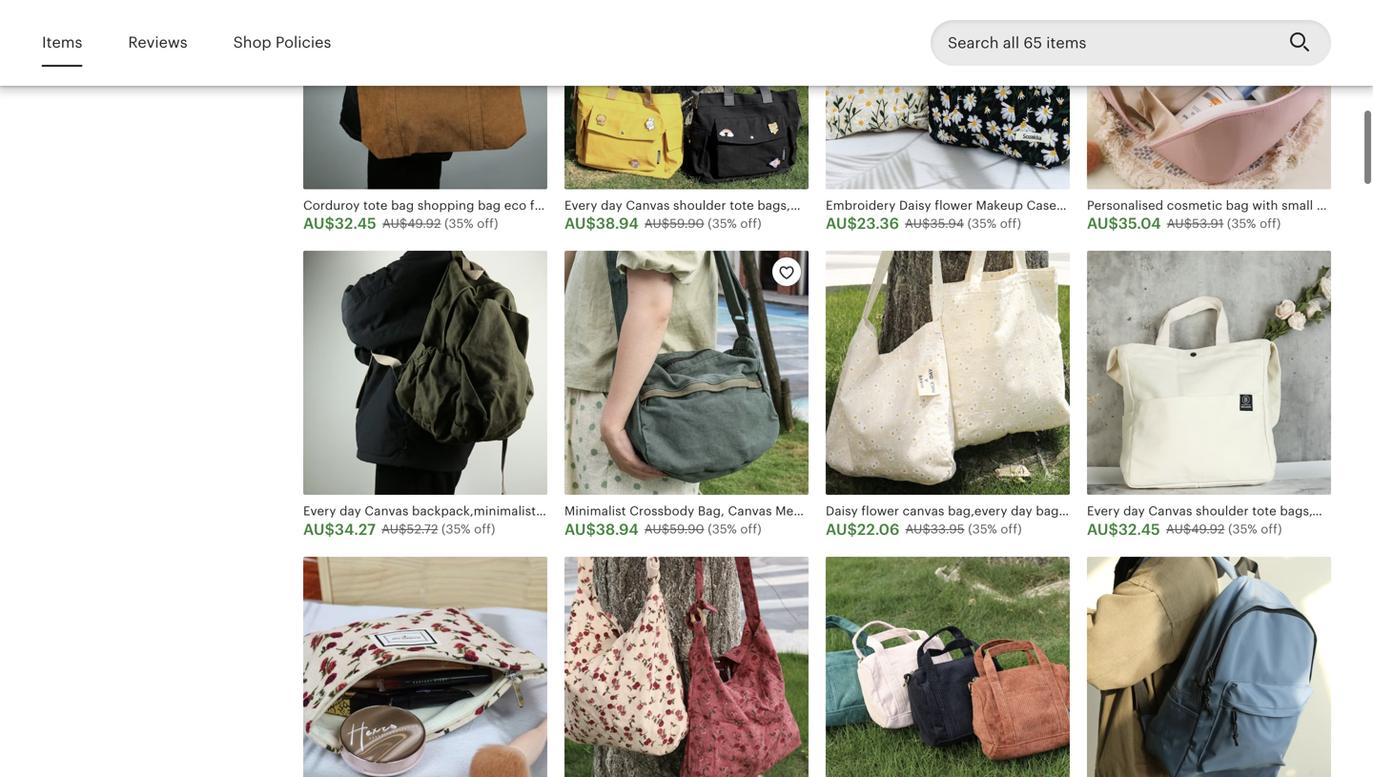 Task type: describe. For each thing, give the bounding box(es) containing it.
(35% for embroidery daisy flower makeup case organizer,pencil case, makeup bag, cosmetic bag pouch, make up, wash bag, bridesmaid bag, toiletry bag image
[[968, 216, 997, 231]]

embroidery daisy flower makeup case organizer,pencil case, makeup bag, cosmetic bag pouch, make up, wash bag, bridesmaid bag, toiletry bag image
[[826, 0, 1070, 189]]

items
[[42, 34, 82, 51]]

34.27
[[335, 521, 376, 538]]

22.06
[[857, 521, 900, 538]]

off) for personalised cosmetic bag with small monogram | custom makeup bag | personalized gift for her | personalised gift for bridesmaid | organizer image
[[1260, 216, 1281, 231]]

Search all 65 items text field
[[931, 20, 1274, 66]]

every
[[303, 504, 336, 519]]

1 bag from the left
[[391, 198, 414, 213]]

38.94 for the minimalist crossbody bag, canvas messenger bag, cotton canvas messenger bag, simplicity shoulder bag, work bag, school bag, streetwear bag image
[[596, 521, 639, 538]]

(35% for daisy flower canvas bag,every day bag, tote bag shopping bag eco friendly, have a nice day "image"
[[968, 522, 998, 537]]

38.94 for every day canvas shoulder tote bags,minimalist bag,luxury bag,top handle bag,tote bag, crossbody bag image
[[596, 215, 639, 232]]

off) for embroidery daisy flower makeup case organizer,pencil case, makeup bag, cosmetic bag pouch, make up, wash bag, bridesmaid bag, toiletry bag image
[[1000, 216, 1022, 231]]

off) for the minimalist crossbody bag, canvas messenger bag, cotton canvas messenger bag, simplicity shoulder bag, work bag, school bag, streetwear bag image
[[741, 522, 762, 537]]

au$ 38.94 au$ 59.90 (35% off) for every day canvas shoulder tote bags,minimalist bag,luxury bag,top handle bag,tote bag, crossbody bag image
[[565, 215, 762, 232]]

(35% for the minimalist crossbody bag, canvas messenger bag, cotton canvas messenger bag, simplicity shoulder bag, work bag, school bag, streetwear bag image
[[708, 522, 737, 537]]

shop policies
[[233, 34, 331, 51]]

shop policies link
[[233, 21, 331, 65]]

every day canvas backpack,minimalist bag,luxury bag,large capacity image
[[303, 251, 548, 495]]

reviews
[[128, 34, 188, 51]]

(35% for every day canvas shoulder tote bags,minimalist bag,luxury bag,top handle bag,tote bag, crossbody bag image
[[708, 216, 737, 231]]

shop
[[233, 34, 272, 51]]

au$ 23.36 au$ 35.94 (35% off)
[[826, 215, 1022, 232]]

vintage floral  flower bag,every day bag, tote bag shopping bag eco friendly, daily bag image
[[565, 557, 809, 777]]

bag,large
[[607, 504, 664, 519]]

49.92 inside 'au$ 32.45 au$ 49.92 (35% off)'
[[1192, 522, 1225, 537]]

canvas
[[365, 504, 409, 519]]

52.72
[[407, 522, 438, 537]]

au$ 32.45 au$ 49.92 (35% off)
[[1087, 521, 1283, 538]]

au$ 38.94 au$ 59.90 (35% off) for the minimalist crossbody bag, canvas messenger bag, cotton canvas messenger bag, simplicity shoulder bag, work bag, school bag, streetwear bag image
[[565, 521, 762, 538]]

corduroy tote bag shopping bag eco friendly large capacity image
[[303, 0, 548, 189]]

au$ inside 'au$ 32.45 au$ 49.92 (35% off)'
[[1166, 522, 1192, 537]]

capacity inside corduroy tote bag shopping bag eco friendly large capacity au$ 32.45 au$ 49.92 (35% off)
[[617, 198, 669, 213]]

(35% inside every day canvas backpack,minimalist bag,luxury bag,large capacity au$ 34.27 au$ 52.72 (35% off)
[[442, 522, 471, 537]]



Task type: vqa. For each thing, say whether or not it's contained in the screenshot.
Every day Canvas shoulder tote bags,minimalist bag,luxury bag,top handle bag,tote bag, crossbody bag IMAGE (35%
yes



Task type: locate. For each thing, give the bounding box(es) containing it.
1 au$ 38.94 au$ 59.90 (35% off) from the top
[[565, 215, 762, 232]]

(35% inside corduroy tote bag shopping bag eco friendly large capacity au$ 32.45 au$ 49.92 (35% off)
[[445, 216, 474, 231]]

0 horizontal spatial 32.45
[[335, 215, 377, 232]]

59.90 for the minimalist crossbody bag, canvas messenger bag, cotton canvas messenger bag, simplicity shoulder bag, work bag, school bag, streetwear bag image
[[670, 522, 705, 537]]

every day canvas backpack,minimalist bag,luxury bag,large capacity au$ 34.27 au$ 52.72 (35% off)
[[303, 504, 719, 538]]

(35% inside au$ 22.06 au$ 33.95 (35% off)
[[968, 522, 998, 537]]

33.95
[[931, 522, 965, 537]]

off) for every day canvas shoulder tote bags,minimalist bag,luxury bag,top handle bag,tote bag, crossbody bag image
[[741, 216, 762, 231]]

off) inside corduroy tote bag shopping bag eco friendly large capacity au$ 32.45 au$ 49.92 (35% off)
[[477, 216, 498, 231]]

au$ 38.94 au$ 59.90 (35% off) down bag,large
[[565, 521, 762, 538]]

0 vertical spatial 32.45
[[335, 215, 377, 232]]

(35%
[[445, 216, 474, 231], [708, 216, 737, 231], [968, 216, 997, 231], [1228, 216, 1257, 231], [442, 522, 471, 537], [708, 522, 737, 537], [968, 522, 998, 537], [1229, 522, 1258, 537]]

corduroy tote bag shopping bag eco friendly large capacity au$ 32.45 au$ 49.92 (35% off)
[[303, 198, 669, 232]]

off) inside every day canvas backpack,minimalist bag,luxury bag,large capacity au$ 34.27 au$ 52.72 (35% off)
[[474, 522, 496, 537]]

32.45
[[335, 215, 377, 232], [1119, 521, 1161, 538]]

59.90
[[670, 216, 705, 231], [670, 522, 705, 537]]

59.90 for every day canvas shoulder tote bags,minimalist bag,luxury bag,top handle bag,tote bag, crossbody bag image
[[670, 216, 705, 231]]

0 vertical spatial 59.90
[[670, 216, 705, 231]]

38.94 down bag,large
[[596, 521, 639, 538]]

au$ 38.94 au$ 59.90 (35% off)
[[565, 215, 762, 232], [565, 521, 762, 538]]

capacity
[[617, 198, 669, 213], [668, 504, 719, 519]]

35.94
[[930, 216, 964, 231]]

1 38.94 from the top
[[596, 215, 639, 232]]

minimalist crossbody bag, canvas messenger bag, cotton canvas messenger bag, simplicity shoulder bag, work bag, school bag, streetwear bag image
[[565, 251, 809, 495]]

eco
[[504, 198, 527, 213]]

0 vertical spatial capacity
[[617, 198, 669, 213]]

large
[[580, 198, 614, 213]]

0 vertical spatial au$ 38.94 au$ 59.90 (35% off)
[[565, 215, 762, 232]]

off)
[[477, 216, 498, 231], [741, 216, 762, 231], [1000, 216, 1022, 231], [1260, 216, 1281, 231], [474, 522, 496, 537], [741, 522, 762, 537], [1001, 522, 1022, 537], [1261, 522, 1283, 537]]

off) for daisy flower canvas bag,every day bag, tote bag shopping bag eco friendly, have a nice day "image"
[[1001, 522, 1022, 537]]

0 vertical spatial 49.92
[[407, 216, 441, 231]]

off) inside "au$ 35.04 au$ 53.91 (35% off)"
[[1260, 216, 1281, 231]]

personalised cosmetic bag with small monogram | custom makeup bag | personalized gift for her | personalised gift for bridesmaid | organizer image
[[1087, 0, 1332, 189]]

1 vertical spatial 59.90
[[670, 522, 705, 537]]

49.92
[[407, 216, 441, 231], [1192, 522, 1225, 537]]

(35% inside "au$ 35.04 au$ 53.91 (35% off)"
[[1228, 216, 1257, 231]]

capacity right bag,large
[[668, 504, 719, 519]]

1 horizontal spatial bag
[[478, 198, 501, 213]]

backpack,minimalist
[[412, 504, 536, 519]]

women floral makeup case organizer,pencil case, makeup bag, cosmetic bag pouch, make up, wash bag, bridesmaid bag, toiletry bag image
[[303, 557, 548, 777]]

policies
[[276, 34, 331, 51]]

au$ inside au$ 23.36 au$ 35.94 (35% off)
[[905, 216, 930, 231]]

bag,luxury
[[540, 504, 604, 519]]

32.45 inside corduroy tote bag shopping bag eco friendly large capacity au$ 32.45 au$ 49.92 (35% off)
[[335, 215, 377, 232]]

1 vertical spatial 32.45
[[1119, 521, 1161, 538]]

au$ 35.04 au$ 53.91 (35% off)
[[1087, 215, 1281, 232]]

au$ inside "au$ 35.04 au$ 53.91 (35% off)"
[[1167, 216, 1193, 231]]

au$ inside au$ 22.06 au$ 33.95 (35% off)
[[906, 522, 931, 537]]

corduroy
[[303, 198, 360, 213]]

shopping
[[418, 198, 475, 213]]

off) for every day canvas shoulder tote bags,white bag,minimalist bag,luxury bag,top handle bag image
[[1261, 522, 1283, 537]]

every day canvas backpack,corduroy shoulder bag,handbag,shoulder messenger bag,tote bag for shopping,corduroy bag image
[[826, 557, 1070, 777]]

friendly
[[530, 198, 576, 213]]

capacity inside every day canvas backpack,minimalist bag,luxury bag,large capacity au$ 34.27 au$ 52.72 (35% off)
[[668, 504, 719, 519]]

(35% for personalised cosmetic bag with small monogram | custom makeup bag | personalized gift for her | personalised gift for bridesmaid | organizer image
[[1228, 216, 1257, 231]]

1 horizontal spatial 32.45
[[1119, 521, 1161, 538]]

off) inside au$ 22.06 au$ 33.95 (35% off)
[[1001, 522, 1022, 537]]

every day canvas shoulder tote bags,minimalist bag,luxury bag,top handle bag,tote bag, crossbody bag image
[[565, 0, 809, 189]]

capacity right large
[[617, 198, 669, 213]]

1 vertical spatial capacity
[[668, 504, 719, 519]]

1 59.90 from the top
[[670, 216, 705, 231]]

1 horizontal spatial 49.92
[[1192, 522, 1225, 537]]

0 horizontal spatial bag
[[391, 198, 414, 213]]

1 vertical spatial au$ 38.94 au$ 59.90 (35% off)
[[565, 521, 762, 538]]

(35% inside 'au$ 32.45 au$ 49.92 (35% off)'
[[1229, 522, 1258, 537]]

bag
[[391, 198, 414, 213], [478, 198, 501, 213]]

35.04
[[1119, 215, 1162, 232]]

38.94
[[596, 215, 639, 232], [596, 521, 639, 538]]

tote
[[363, 198, 388, 213]]

off) inside 'au$ 32.45 au$ 49.92 (35% off)'
[[1261, 522, 1283, 537]]

au$ 38.94 au$ 59.90 (35% off) down large
[[565, 215, 762, 232]]

23.36
[[857, 215, 900, 232]]

every day backpack,minimalist bag,luxury bag,large capacity，daily bag image
[[1087, 557, 1332, 777]]

daisy flower canvas bag,every day bag, tote bag shopping bag eco friendly, have a nice day image
[[826, 251, 1070, 495]]

au$ 22.06 au$ 33.95 (35% off)
[[826, 521, 1022, 538]]

38.94 down large
[[596, 215, 639, 232]]

reviews link
[[128, 21, 188, 65]]

every day canvas shoulder tote bags,white bag,minimalist bag,luxury bag,top handle bag image
[[1087, 251, 1332, 495]]

1 vertical spatial 38.94
[[596, 521, 639, 538]]

(35% inside au$ 23.36 au$ 35.94 (35% off)
[[968, 216, 997, 231]]

(35% for every day canvas shoulder tote bags,white bag,minimalist bag,luxury bag,top handle bag image
[[1229, 522, 1258, 537]]

bag left 'eco'
[[478, 198, 501, 213]]

49.92 inside corduroy tote bag shopping bag eco friendly large capacity au$ 32.45 au$ 49.92 (35% off)
[[407, 216, 441, 231]]

0 horizontal spatial 49.92
[[407, 216, 441, 231]]

2 38.94 from the top
[[596, 521, 639, 538]]

off) inside au$ 23.36 au$ 35.94 (35% off)
[[1000, 216, 1022, 231]]

bag right tote
[[391, 198, 414, 213]]

53.91
[[1193, 216, 1224, 231]]

au$
[[303, 215, 335, 232], [565, 215, 596, 232], [826, 215, 857, 232], [1087, 215, 1119, 232], [382, 216, 407, 231], [645, 216, 670, 231], [905, 216, 930, 231], [1167, 216, 1193, 231], [303, 521, 335, 538], [565, 521, 596, 538], [826, 521, 857, 538], [1087, 521, 1119, 538], [382, 522, 407, 537], [645, 522, 670, 537], [906, 522, 931, 537], [1166, 522, 1192, 537]]

1 vertical spatial 49.92
[[1192, 522, 1225, 537]]

day
[[340, 504, 361, 519]]

2 au$ 38.94 au$ 59.90 (35% off) from the top
[[565, 521, 762, 538]]

items link
[[42, 21, 82, 65]]

2 59.90 from the top
[[670, 522, 705, 537]]

2 bag from the left
[[478, 198, 501, 213]]

0 vertical spatial 38.94
[[596, 215, 639, 232]]



